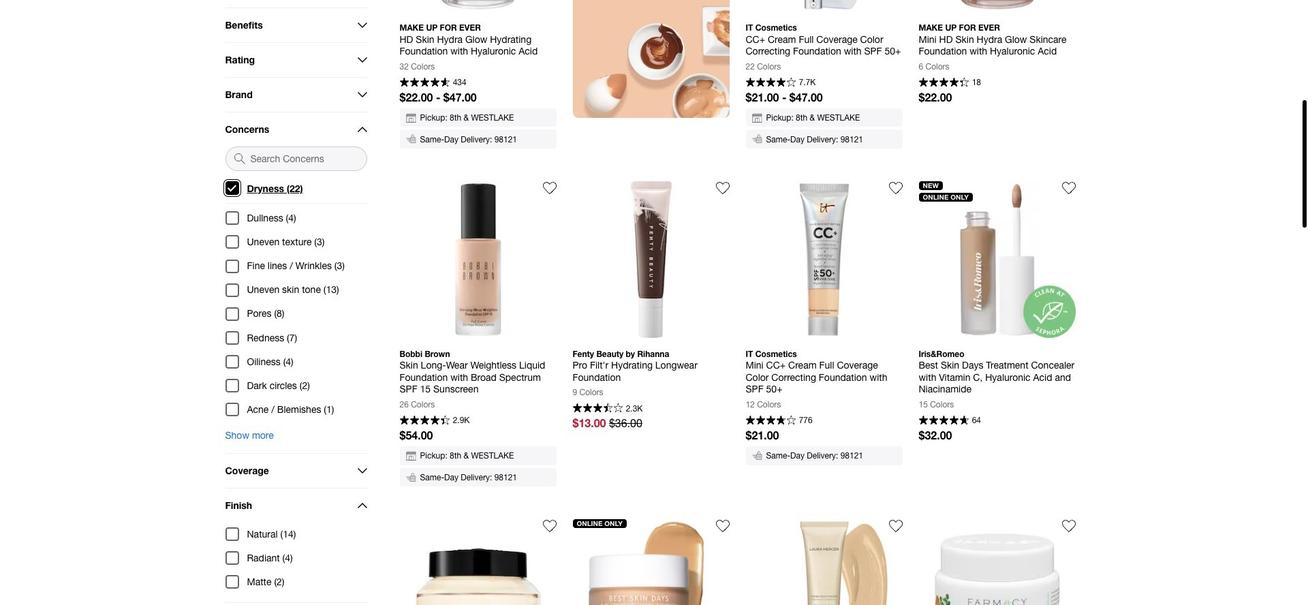 Task type: describe. For each thing, give the bounding box(es) containing it.
sign in to love bobbi brown - skin long-wear weightless liquid foundation with broad spectrum spf 15 sunscreen image
[[543, 181, 557, 195]]

4.5 stars element for the 64 reviews element
[[919, 416, 969, 427]]

foundation finder | take the quiz > image
[[573, 0, 730, 118]]

make up for ever - mini hd skin hydra glow skincare foundation with hyaluronic acid image for 434 reviews element
[[400, 0, 557, 12]]

bobbi brown - skin long-wear weightless liquid foundation with broad spectrum spf 15 sunscreen image
[[400, 181, 557, 338]]

18 reviews element
[[972, 78, 981, 87]]

sign in to love farmacy - green clean makeup removing cleansing balm image
[[1062, 519, 1076, 533]]

make up for ever - mini hd skin hydra glow skincare foundation with hyaluronic acid image for 18 reviews element
[[919, 0, 1076, 12]]

776 reviews element
[[799, 417, 813, 425]]

3.5 stars element
[[573, 404, 623, 415]]

2.9k reviews element
[[453, 417, 470, 425]]

sign in to love fenty beauty by rihanna - pro filt'r hydrating longwear foundation image
[[716, 181, 730, 195]]



Task type: locate. For each thing, give the bounding box(es) containing it.
0 vertical spatial 4 stars element
[[746, 78, 796, 88]]

4.5 stars element for 434 reviews element
[[400, 78, 450, 88]]

4 stars element left 7.7k reviews element
[[746, 78, 796, 88]]

0 horizontal spatial make up for ever - mini hd skin hydra glow skincare foundation with hyaluronic acid image
[[400, 0, 557, 12]]

4 stars element for 776 reviews element
[[746, 416, 796, 427]]

iris&romeo - best skin days spf30 whipped tinted moisturizer with vitamin c + hyaluronic acid image
[[573, 519, 730, 605]]

sign in to love iris&romeo - best skin days treatment concealer with vitamin c, hyaluronic acid and niacinamide image
[[1062, 181, 1076, 195]]

laura mercier - tinted moisturizer natural skin perfector broad spectrum spf 30 image
[[746, 519, 903, 605]]

434 reviews element
[[453, 78, 467, 87]]

iris&romeo - best skin days treatment concealer with vitamin c, hyaluronic acid and niacinamide image
[[919, 181, 1076, 338]]

4.5 stars element left the 64 reviews element
[[919, 416, 969, 427]]

sign in to love laura mercier - tinted moisturizer natural skin perfector broad spectrum spf 30 image
[[889, 519, 903, 533]]

sign in to love bobbi brown - vitamin enriched face base primer moisturizer image
[[543, 519, 557, 533]]

2 4 stars element from the top
[[746, 416, 796, 427]]

7.7k reviews element
[[799, 78, 816, 87]]

2.3k reviews element
[[626, 405, 643, 413]]

1 vertical spatial 4 stars element
[[746, 416, 796, 427]]

1 horizontal spatial make up for ever - mini hd skin hydra glow skincare foundation with hyaluronic acid image
[[919, 0, 1076, 12]]

4.5 stars element left 434 reviews element
[[400, 78, 450, 88]]

4.5 stars element left 2.9k reviews element
[[400, 416, 450, 427]]

sign in to love it cosmetics - mini cc+ cream full coverage color correcting foundation with spf 50+ image
[[889, 181, 903, 195]]

sign in to love iris&romeo - best skin days spf30 whipped tinted moisturizer with vitamin c + hyaluronic acid image
[[716, 519, 730, 533]]

4.5 stars element for 2.9k reviews element
[[400, 416, 450, 427]]

it cosmetics - mini cc+ cream full coverage color correcting foundation with spf 50+ image
[[746, 181, 903, 338]]

farmacy - green clean makeup removing cleansing balm image
[[919, 519, 1076, 605]]

it cosmetics - cc+ cream full coverage color correcting foundation with spf 50+ image
[[746, 0, 903, 12]]

4.5 stars element for 18 reviews element
[[919, 78, 969, 88]]

1 4 stars element from the top
[[746, 78, 796, 88]]

bobbi brown - vitamin enriched face base primer moisturizer image
[[400, 519, 557, 605]]

4 stars element for 7.7k reviews element
[[746, 78, 796, 88]]

2 make up for ever - mini hd skin hydra glow skincare foundation with hyaluronic acid image from the left
[[919, 0, 1076, 12]]

4.5 stars element left 18 reviews element
[[919, 78, 969, 88]]

Search Concerns search field
[[245, 147, 366, 170]]

make up for ever - mini hd skin hydra glow skincare foundation with hyaluronic acid image
[[400, 0, 557, 12], [919, 0, 1076, 12]]

4 stars element
[[746, 78, 796, 88], [746, 416, 796, 427]]

1 make up for ever - mini hd skin hydra glow skincare foundation with hyaluronic acid image from the left
[[400, 0, 557, 12]]

4 stars element left 776 reviews element
[[746, 416, 796, 427]]

4.5 stars element
[[400, 78, 450, 88], [919, 78, 969, 88], [400, 416, 450, 427], [919, 416, 969, 427]]

fenty beauty by rihanna - pro filt'r hydrating longwear foundation image
[[573, 181, 730, 338]]

64 reviews element
[[972, 417, 981, 425]]



Task type: vqa. For each thing, say whether or not it's contained in the screenshot.
4.5 stars element associated with THE 434 REVIEWS ELEMENT
yes



